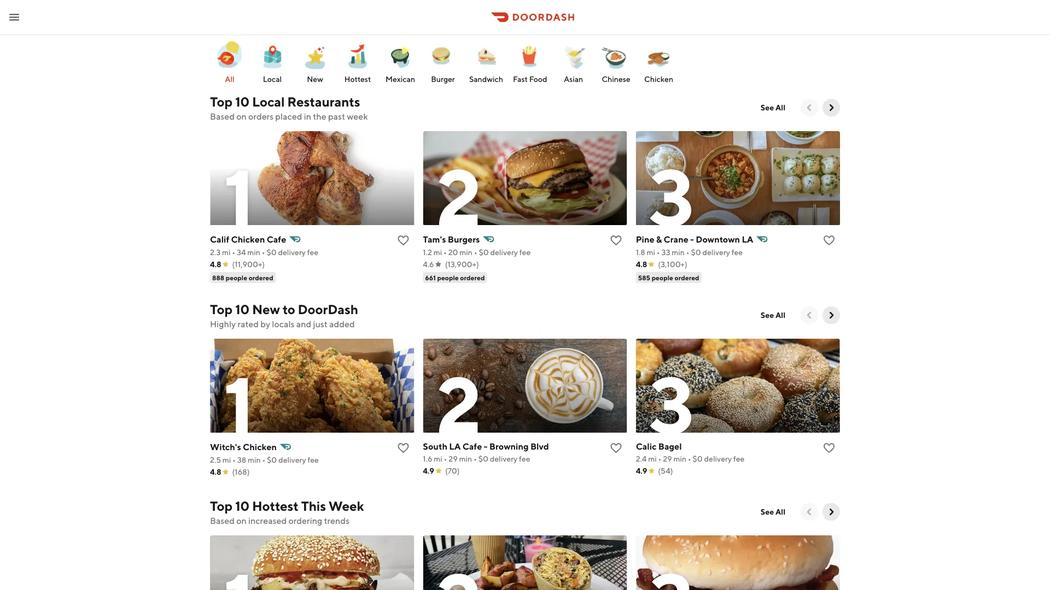 Task type: vqa. For each thing, say whether or not it's contained in the screenshot.
See All button
yes



Task type: locate. For each thing, give the bounding box(es) containing it.
click to add this store to your saved list image for 1
[[397, 234, 410, 247]]

week
[[329, 499, 364, 514]]

hottest up week
[[344, 75, 371, 84]]

rated
[[238, 319, 259, 330]]

people down (11,900+)
[[226, 274, 247, 282]]

new up restaurants
[[307, 75, 323, 84]]

all for top 10 hottest this week
[[776, 508, 785, 517]]

1 vertical spatial cafe
[[463, 442, 482, 452]]

• up (11,900+)
[[262, 248, 265, 257]]

2 vertical spatial chicken
[[243, 442, 277, 453]]

all for top 10 new to doordash
[[776, 311, 785, 320]]

2 for top 10 local restaurants
[[436, 150, 480, 243]]

2 1 from the top
[[223, 358, 253, 451]]

click to add this store to your saved list image for 3
[[823, 442, 836, 455]]

1 see all from the top
[[761, 103, 785, 112]]

mi right 2.5
[[222, 456, 231, 465]]

1 click to add this store to your saved list image from the left
[[397, 442, 410, 455]]

mi right 1.8
[[647, 248, 655, 257]]

0 horizontal spatial -
[[484, 442, 488, 452]]

top inside top 10 hottest this week based on increased ordering trends
[[210, 499, 233, 514]]

1 vertical spatial top
[[210, 302, 233, 317]]

0 vertical spatial la
[[742, 234, 753, 245]]

1 vertical spatial 2
[[436, 358, 480, 451]]

south
[[423, 442, 447, 452]]

• left 33 at right
[[657, 248, 660, 257]]

calif chicken cafe
[[210, 234, 286, 245]]

orders
[[248, 111, 274, 122]]

delivery
[[278, 248, 306, 257], [490, 248, 518, 257], [703, 248, 730, 257], [490, 455, 518, 464], [704, 455, 732, 464], [278, 456, 306, 465]]

delivery inside calic bagel 2.4 mi • 29 min • $​0 delivery fee
[[704, 455, 732, 464]]

0 vertical spatial 2
[[436, 150, 480, 243]]

cafe up 2.3 mi • 34 min • $​0 delivery fee
[[267, 234, 286, 245]]

$​0 for calif chicken cafe
[[267, 248, 277, 257]]

4.8 down '2.3' on the left
[[210, 260, 221, 269]]

0 horizontal spatial people
[[226, 274, 247, 282]]

3 see all from the top
[[761, 508, 785, 517]]

1 vertical spatial 3
[[649, 358, 693, 451]]

fast
[[513, 75, 528, 84]]

0 vertical spatial next button of carousel image
[[826, 310, 837, 321]]

3 10 from the top
[[235, 499, 250, 514]]

mi for calif chicken cafe
[[222, 248, 231, 257]]

2 see all from the top
[[761, 311, 785, 320]]

hottest up increased
[[252, 499, 299, 514]]

0 horizontal spatial click to add this store to your saved list image
[[397, 234, 410, 247]]

1 vertical spatial see all button
[[754, 307, 792, 324]]

placed
[[275, 111, 302, 122]]

2 2 from the top
[[436, 358, 480, 451]]

(11,900+)
[[232, 260, 265, 269]]

2 3 from the top
[[649, 358, 693, 451]]

click to add this store to your saved list image
[[397, 442, 410, 455], [610, 442, 623, 455], [823, 442, 836, 455]]

0 vertical spatial previous button of carousel image
[[804, 310, 815, 321]]

3 see all button from the top
[[754, 504, 792, 521]]

mi for witch's chicken
[[222, 456, 231, 465]]

0 horizontal spatial cafe
[[267, 234, 286, 245]]

661 people ordered
[[425, 274, 485, 282]]

1 4.9 from the left
[[423, 467, 434, 476]]

0 vertical spatial 3
[[649, 150, 693, 243]]

0 horizontal spatial new
[[252, 302, 280, 317]]

0 horizontal spatial 4.9
[[423, 467, 434, 476]]

based left orders
[[210, 111, 235, 122]]

the
[[313, 111, 326, 122]]

chicken
[[644, 75, 673, 84], [231, 234, 265, 245], [243, 442, 277, 453]]

see all for top 10 hottest this week
[[761, 508, 785, 517]]

-
[[690, 234, 694, 245], [484, 442, 488, 452]]

see
[[761, 103, 774, 112], [761, 311, 774, 320], [761, 508, 774, 517]]

1.2 mi • 20 min • $​0 delivery fee
[[423, 248, 531, 257]]

3 people from the left
[[652, 274, 673, 282]]

1 people from the left
[[226, 274, 247, 282]]

1 vertical spatial 1
[[223, 358, 253, 451]]

min
[[247, 248, 260, 257], [460, 248, 473, 257], [672, 248, 685, 257], [459, 455, 472, 464], [674, 455, 687, 464], [248, 456, 261, 465]]

1 vertical spatial based
[[210, 516, 235, 526]]

fee inside calic bagel 2.4 mi • 29 min • $​0 delivery fee
[[733, 455, 745, 464]]

1 horizontal spatial new
[[307, 75, 323, 84]]

- up 1.8 mi • 33 min • $​0 delivery fee
[[690, 234, 694, 245]]

2 on from the top
[[236, 516, 247, 526]]

ordered down (13,900+)
[[460, 274, 485, 282]]

1 horizontal spatial -
[[690, 234, 694, 245]]

0 vertical spatial cafe
[[267, 234, 286, 245]]

min down bagel at the right of page
[[674, 455, 687, 464]]

2 vertical spatial 10
[[235, 499, 250, 514]]

1 vertical spatial local
[[252, 94, 285, 109]]

all
[[225, 75, 235, 84], [776, 103, 785, 112], [776, 311, 785, 320], [776, 508, 785, 517]]

1 horizontal spatial ordered
[[460, 274, 485, 282]]

witch's chicken
[[210, 442, 277, 453]]

tam's
[[423, 234, 446, 245]]

4.9 down 1.6
[[423, 467, 434, 476]]

29 up (54)
[[663, 455, 672, 464]]

top inside top 10 local restaurants based on orders placed in the past week
[[210, 94, 233, 109]]

see all button
[[754, 99, 792, 117], [754, 307, 792, 324], [754, 504, 792, 521]]

1.6
[[423, 455, 432, 464]]

fee
[[307, 248, 318, 257], [520, 248, 531, 257], [732, 248, 743, 257], [519, 455, 530, 464], [733, 455, 745, 464], [308, 456, 319, 465]]

$​0
[[267, 248, 277, 257], [479, 248, 489, 257], [691, 248, 701, 257], [478, 455, 488, 464], [693, 455, 703, 464], [267, 456, 277, 465]]

tam's burgers
[[423, 234, 480, 245]]

2 click to add this store to your saved list image from the left
[[610, 442, 623, 455]]

4.9 down "2.4"
[[636, 467, 647, 476]]

people
[[226, 274, 247, 282], [437, 274, 459, 282], [652, 274, 673, 282]]

• right 1.6
[[474, 455, 477, 464]]

1 vertical spatial on
[[236, 516, 247, 526]]

2 10 from the top
[[235, 302, 250, 317]]

on
[[236, 111, 247, 122], [236, 516, 247, 526]]

1 vertical spatial new
[[252, 302, 280, 317]]

local up orders
[[252, 94, 285, 109]]

top for top 10 new to doordash
[[210, 302, 233, 317]]

next button of carousel image
[[826, 310, 837, 321], [826, 507, 837, 518]]

1 29 from the left
[[449, 455, 458, 464]]

hottest
[[344, 75, 371, 84], [252, 499, 299, 514]]

• right "2.4"
[[688, 455, 691, 464]]

2 click to add this store to your saved list image from the left
[[610, 234, 623, 247]]

3 click to add this store to your saved list image from the left
[[823, 234, 836, 247]]

• left '34' on the top left of the page
[[232, 248, 235, 257]]

mi for tam's burgers
[[434, 248, 442, 257]]

locals
[[272, 319, 295, 330]]

10 inside top 10 hottest this week based on increased ordering trends
[[235, 499, 250, 514]]

3
[[649, 150, 693, 243], [649, 358, 693, 451]]

1 horizontal spatial cafe
[[463, 442, 482, 452]]

la right south
[[449, 442, 461, 452]]

1 vertical spatial la
[[449, 442, 461, 452]]

1 for local
[[223, 150, 253, 243]]

10
[[235, 94, 250, 109], [235, 302, 250, 317], [235, 499, 250, 514]]

1.2
[[423, 248, 432, 257]]

top
[[210, 94, 233, 109], [210, 302, 233, 317], [210, 499, 233, 514]]

see all
[[761, 103, 785, 112], [761, 311, 785, 320], [761, 508, 785, 517]]

3 click to add this store to your saved list image from the left
[[823, 442, 836, 455]]

based
[[210, 111, 235, 122], [210, 516, 235, 526]]

new
[[307, 75, 323, 84], [252, 302, 280, 317]]

local up top 10 local restaurants based on orders placed in the past week
[[263, 75, 282, 84]]

mi right '2.3' on the left
[[222, 248, 231, 257]]

fee for tam's burgers
[[520, 248, 531, 257]]

2 top from the top
[[210, 302, 233, 317]]

click to add this store to your saved list image for 2
[[610, 442, 623, 455]]

asian
[[564, 75, 583, 84]]

south la cafe - browning blvd 1.6 mi • 29 min • $​0 delivery fee
[[423, 442, 549, 464]]

1 previous button of carousel image from the top
[[804, 310, 815, 321]]

0 horizontal spatial ordered
[[249, 274, 273, 282]]

blvd
[[531, 442, 549, 452]]

see all for top 10 local restaurants
[[761, 103, 785, 112]]

2 horizontal spatial click to add this store to your saved list image
[[823, 234, 836, 247]]

click to add this store to your saved list image for 1
[[397, 442, 410, 455]]

3 see from the top
[[761, 508, 774, 517]]

• left 20
[[444, 248, 447, 257]]

cafe left the browning
[[463, 442, 482, 452]]

people down '(3,100+)' on the top right of page
[[652, 274, 673, 282]]

people right '661'
[[437, 274, 459, 282]]

0 vertical spatial see all
[[761, 103, 785, 112]]

1 2 from the top
[[436, 150, 480, 243]]

chicken up 2.5 mi • 38 min • $​0 delivery fee
[[243, 442, 277, 453]]

fee for calif chicken cafe
[[307, 248, 318, 257]]

click to add this store to your saved list image for 3
[[823, 234, 836, 247]]

cafe
[[267, 234, 286, 245], [463, 442, 482, 452]]

restaurants
[[287, 94, 360, 109]]

mi inside south la cafe - browning blvd 1.6 mi • 29 min • $​0 delivery fee
[[434, 455, 442, 464]]

new inside top 10 new to doordash highly rated by locals and just added
[[252, 302, 280, 317]]

4.8
[[210, 260, 221, 269], [636, 260, 647, 269], [210, 468, 221, 477]]

0 vertical spatial see all button
[[754, 99, 792, 117]]

2 ordered from the left
[[460, 274, 485, 282]]

1 for new
[[223, 358, 253, 451]]

la right downtown
[[742, 234, 753, 245]]

open menu image
[[8, 11, 21, 24]]

0 vertical spatial 1
[[223, 150, 253, 243]]

661
[[425, 274, 436, 282]]

2 horizontal spatial ordered
[[675, 274, 699, 282]]

4.9 for 2
[[423, 467, 434, 476]]

sandwich
[[469, 75, 503, 84]]

1 horizontal spatial click to add this store to your saved list image
[[610, 234, 623, 247]]

0 vertical spatial based
[[210, 111, 235, 122]]

delivery for calif chicken cafe
[[278, 248, 306, 257]]

2 vertical spatial see all
[[761, 508, 785, 517]]

- left the browning
[[484, 442, 488, 452]]

ordered
[[249, 274, 273, 282], [460, 274, 485, 282], [675, 274, 699, 282]]

added
[[329, 319, 355, 330]]

burgers
[[448, 234, 480, 245]]

3 ordered from the left
[[675, 274, 699, 282]]

- for browning
[[484, 442, 488, 452]]

3 top from the top
[[210, 499, 233, 514]]

hottest inside top 10 hottest this week based on increased ordering trends
[[252, 499, 299, 514]]

1 vertical spatial hottest
[[252, 499, 299, 514]]

4.8 for doordash
[[210, 468, 221, 477]]

0 vertical spatial top
[[210, 94, 233, 109]]

(54)
[[658, 467, 673, 476]]

1 click to add this store to your saved list image from the left
[[397, 234, 410, 247]]

1.8 mi • 33 min • $​0 delivery fee
[[636, 248, 743, 257]]

click to add this store to your saved list image
[[397, 234, 410, 247], [610, 234, 623, 247], [823, 234, 836, 247]]

min right 33 at right
[[672, 248, 685, 257]]

585 people ordered
[[638, 274, 699, 282]]

1 top from the top
[[210, 94, 233, 109]]

1 see all button from the top
[[754, 99, 792, 117]]

on left increased
[[236, 516, 247, 526]]

1 3 from the top
[[649, 150, 693, 243]]

chicken right chinese
[[644, 75, 673, 84]]

mi right 1.6
[[434, 455, 442, 464]]

1 vertical spatial -
[[484, 442, 488, 452]]

1 next button of carousel image from the top
[[826, 310, 837, 321]]

chicken up '34' on the top left of the page
[[231, 234, 265, 245]]

top 10 local restaurants based on orders placed in the past week
[[210, 94, 368, 122]]

pine
[[636, 234, 655, 245]]

• down pine & crane - downtown la
[[686, 248, 690, 257]]

see all button for top 10 new to doordash
[[754, 307, 792, 324]]

2 vertical spatial see
[[761, 508, 774, 517]]

0 horizontal spatial click to add this store to your saved list image
[[397, 442, 410, 455]]

10 up increased
[[235, 499, 250, 514]]

new up by
[[252, 302, 280, 317]]

1 vertical spatial next button of carousel image
[[826, 507, 837, 518]]

0 horizontal spatial 29
[[449, 455, 458, 464]]

2 4.9 from the left
[[636, 467, 647, 476]]

browning
[[489, 442, 529, 452]]

2 next button of carousel image from the top
[[826, 507, 837, 518]]

min up (13,900+)
[[460, 248, 473, 257]]

la
[[742, 234, 753, 245], [449, 442, 461, 452]]

2 see from the top
[[761, 311, 774, 320]]

1 ordered from the left
[[249, 274, 273, 282]]

see all for top 10 new to doordash
[[761, 311, 785, 320]]

4.8 down 2.5
[[210, 468, 221, 477]]

2.5
[[210, 456, 221, 465]]

4.9
[[423, 467, 434, 476], [636, 467, 647, 476]]

delivery for witch's chicken
[[278, 456, 306, 465]]

calic bagel 2.4 mi • 29 min • $​0 delivery fee
[[636, 442, 745, 464]]

• up (70)
[[444, 455, 447, 464]]

1 vertical spatial 10
[[235, 302, 250, 317]]

• right 38
[[262, 456, 265, 465]]

ordered down '(3,100+)' on the top right of page
[[675, 274, 699, 282]]

3 for top 10 local restaurants
[[649, 150, 693, 243]]

1 vertical spatial see
[[761, 311, 774, 320]]

la inside south la cafe - browning blvd 1.6 mi • 29 min • $​0 delivery fee
[[449, 442, 461, 452]]

10 up orders
[[235, 94, 250, 109]]

this
[[301, 499, 326, 514]]

29 up (70)
[[449, 455, 458, 464]]

2 previous button of carousel image from the top
[[804, 507, 815, 518]]

1 vertical spatial see all
[[761, 311, 785, 320]]

cafe inside south la cafe - browning blvd 1.6 mi • 29 min • $​0 delivery fee
[[463, 442, 482, 452]]

0 horizontal spatial hottest
[[252, 499, 299, 514]]

mi right 1.2
[[434, 248, 442, 257]]

2 based from the top
[[210, 516, 235, 526]]

2 horizontal spatial people
[[652, 274, 673, 282]]

•
[[232, 248, 235, 257], [262, 248, 265, 257], [444, 248, 447, 257], [474, 248, 477, 257], [657, 248, 660, 257], [686, 248, 690, 257], [444, 455, 447, 464], [474, 455, 477, 464], [658, 455, 661, 464], [688, 455, 691, 464], [233, 456, 236, 465], [262, 456, 265, 465]]

top inside top 10 new to doordash highly rated by locals and just added
[[210, 302, 233, 317]]

1 based from the top
[[210, 111, 235, 122]]

previous button of carousel image
[[804, 310, 815, 321], [804, 507, 815, 518]]

ordered down (11,900+)
[[249, 274, 273, 282]]

local
[[263, 75, 282, 84], [252, 94, 285, 109]]

0 vertical spatial hottest
[[344, 75, 371, 84]]

top for top 10 local restaurants
[[210, 94, 233, 109]]

2 29 from the left
[[663, 455, 672, 464]]

on left orders
[[236, 111, 247, 122]]

4.9 for 3
[[636, 467, 647, 476]]

2 see all button from the top
[[754, 307, 792, 324]]

1 horizontal spatial hottest
[[344, 75, 371, 84]]

chicken for restaurants
[[231, 234, 265, 245]]

min right 38
[[248, 456, 261, 465]]

10 up the rated
[[235, 302, 250, 317]]

see for top 10 hottest this week
[[761, 508, 774, 517]]

1 horizontal spatial 4.9
[[636, 467, 647, 476]]

previous button of carousel image for week
[[804, 507, 815, 518]]

based left increased
[[210, 516, 235, 526]]

2 horizontal spatial click to add this store to your saved list image
[[823, 442, 836, 455]]

mi right "2.4"
[[648, 455, 657, 464]]

1 vertical spatial previous button of carousel image
[[804, 507, 815, 518]]

0 horizontal spatial la
[[449, 442, 461, 452]]

2
[[436, 150, 480, 243], [436, 358, 480, 451]]

see for top 10 local restaurants
[[761, 103, 774, 112]]

29
[[449, 455, 458, 464], [663, 455, 672, 464]]

fee for witch's chicken
[[308, 456, 319, 465]]

min right '34' on the top left of the page
[[247, 248, 260, 257]]

1 on from the top
[[236, 111, 247, 122]]

based inside top 10 hottest this week based on increased ordering trends
[[210, 516, 235, 526]]

2 vertical spatial top
[[210, 499, 233, 514]]

click to add this store to your saved list image for 2
[[610, 234, 623, 247]]

2.3 mi • 34 min • $​0 delivery fee
[[210, 248, 318, 257]]

min for calif chicken cafe
[[247, 248, 260, 257]]

1 see from the top
[[761, 103, 774, 112]]

food
[[529, 75, 547, 84]]

just
[[313, 319, 328, 330]]

1 horizontal spatial 29
[[663, 455, 672, 464]]

min inside calic bagel 2.4 mi • 29 min • $​0 delivery fee
[[674, 455, 687, 464]]

calic
[[636, 442, 657, 452]]

1 vertical spatial chicken
[[231, 234, 265, 245]]

0 vertical spatial 10
[[235, 94, 250, 109]]

10 inside top 10 new to doordash highly rated by locals and just added
[[235, 302, 250, 317]]

1 10 from the top
[[235, 94, 250, 109]]

0 vertical spatial on
[[236, 111, 247, 122]]

people for 3
[[652, 274, 673, 282]]

1 horizontal spatial click to add this store to your saved list image
[[610, 442, 623, 455]]

- inside south la cafe - browning blvd 1.6 mi • 29 min • $​0 delivery fee
[[484, 442, 488, 452]]

min up (70)
[[459, 455, 472, 464]]

0 vertical spatial -
[[690, 234, 694, 245]]

4.6
[[423, 260, 434, 269]]

1 horizontal spatial people
[[437, 274, 459, 282]]

0 vertical spatial see
[[761, 103, 774, 112]]

10 inside top 10 local restaurants based on orders placed in the past week
[[235, 94, 250, 109]]

1 1 from the top
[[223, 150, 253, 243]]

2 vertical spatial see all button
[[754, 504, 792, 521]]

2 people from the left
[[437, 274, 459, 282]]



Task type: describe. For each thing, give the bounding box(es) containing it.
delivery for tam's burgers
[[490, 248, 518, 257]]

burger
[[431, 75, 455, 84]]

min for witch's chicken
[[248, 456, 261, 465]]

(13,900+)
[[445, 260, 479, 269]]

min for tam's burgers
[[460, 248, 473, 257]]

people for 1
[[226, 274, 247, 282]]

fee for pine & crane - downtown la
[[732, 248, 743, 257]]

pine & crane - downtown la
[[636, 234, 753, 245]]

chinese
[[602, 75, 631, 84]]

ordering
[[289, 516, 322, 526]]

$​0 for tam's burgers
[[479, 248, 489, 257]]

min inside south la cafe - browning blvd 1.6 mi • 29 min • $​0 delivery fee
[[459, 455, 472, 464]]

10 for local
[[235, 94, 250, 109]]

next button of carousel image for top 10 hottest this week
[[826, 507, 837, 518]]

people for 2
[[437, 274, 459, 282]]

next button of carousel image for top 10 new to doordash
[[826, 310, 837, 321]]

$​0 for witch's chicken
[[267, 456, 277, 465]]

doordash
[[298, 302, 358, 317]]

previous button of carousel image
[[804, 102, 815, 113]]

delivery inside south la cafe - browning blvd 1.6 mi • 29 min • $​0 delivery fee
[[490, 455, 518, 464]]

fee inside south la cafe - browning blvd 1.6 mi • 29 min • $​0 delivery fee
[[519, 455, 530, 464]]

(70)
[[445, 467, 460, 476]]

top for top 10 hottest this week
[[210, 499, 233, 514]]

(3,100+)
[[658, 260, 687, 269]]

calif
[[210, 234, 229, 245]]

(168)
[[232, 468, 250, 477]]

29 inside calic bagel 2.4 mi • 29 min • $​0 delivery fee
[[663, 455, 672, 464]]

3 for top 10 new to doordash
[[649, 358, 693, 451]]

week
[[347, 111, 368, 122]]

trends
[[324, 516, 350, 526]]

by
[[260, 319, 270, 330]]

2.4
[[636, 455, 647, 464]]

cafe for la
[[463, 442, 482, 452]]

see for top 10 new to doordash
[[761, 311, 774, 320]]

chicken for to
[[243, 442, 277, 453]]

downtown
[[696, 234, 740, 245]]

on inside top 10 local restaurants based on orders placed in the past week
[[236, 111, 247, 122]]

past
[[328, 111, 345, 122]]

bagel
[[658, 442, 682, 452]]

2 for top 10 new to doordash
[[436, 358, 480, 451]]

see all button for top 10 local restaurants
[[754, 99, 792, 117]]

witch's
[[210, 442, 241, 453]]

mi inside calic bagel 2.4 mi • 29 min • $​0 delivery fee
[[648, 455, 657, 464]]

20
[[448, 248, 458, 257]]

888 people ordered
[[212, 274, 273, 282]]

min for pine & crane - downtown la
[[672, 248, 685, 257]]

34
[[237, 248, 246, 257]]

top 10 hottest this week based on increased ordering trends
[[210, 499, 364, 526]]

next button of carousel image
[[826, 102, 837, 113]]

10 for hottest
[[235, 499, 250, 514]]

increased
[[248, 516, 287, 526]]

• down the burgers
[[474, 248, 477, 257]]

• left 38
[[233, 456, 236, 465]]

33
[[662, 248, 670, 257]]

$​0 inside calic bagel 2.4 mi • 29 min • $​0 delivery fee
[[693, 455, 703, 464]]

1.8
[[636, 248, 645, 257]]

crane
[[664, 234, 689, 245]]

585
[[638, 274, 650, 282]]

29 inside south la cafe - browning blvd 1.6 mi • 29 min • $​0 delivery fee
[[449, 455, 458, 464]]

cafe for chicken
[[267, 234, 286, 245]]

1 horizontal spatial la
[[742, 234, 753, 245]]

ordered for 3
[[675, 274, 699, 282]]

10 for new
[[235, 302, 250, 317]]

mi for pine & crane - downtown la
[[647, 248, 655, 257]]

- for downtown
[[690, 234, 694, 245]]

ordered for 1
[[249, 274, 273, 282]]

0 vertical spatial chicken
[[644, 75, 673, 84]]

38
[[237, 456, 246, 465]]

mexican
[[386, 75, 415, 84]]

all for top 10 local restaurants
[[776, 103, 785, 112]]

4.8 down 1.8
[[636, 260, 647, 269]]

delivery for pine & crane - downtown la
[[703, 248, 730, 257]]

and
[[296, 319, 311, 330]]

0 vertical spatial new
[[307, 75, 323, 84]]

on inside top 10 hottest this week based on increased ordering trends
[[236, 516, 247, 526]]

to
[[283, 302, 295, 317]]

$​0 for pine & crane - downtown la
[[691, 248, 701, 257]]

888
[[212, 274, 224, 282]]

based inside top 10 local restaurants based on orders placed in the past week
[[210, 111, 235, 122]]

highly
[[210, 319, 236, 330]]

fast food
[[513, 75, 547, 84]]

• up (54)
[[658, 455, 661, 464]]

in
[[304, 111, 311, 122]]

$​0 inside south la cafe - browning blvd 1.6 mi • 29 min • $​0 delivery fee
[[478, 455, 488, 464]]

ordered for 2
[[460, 274, 485, 282]]

4.8 for based
[[210, 260, 221, 269]]

local inside top 10 local restaurants based on orders placed in the past week
[[252, 94, 285, 109]]

2.5 mi • 38 min • $​0 delivery fee
[[210, 456, 319, 465]]

&
[[656, 234, 662, 245]]

top 10 new to doordash highly rated by locals and just added
[[210, 302, 358, 330]]

see all button for top 10 hottest this week
[[754, 504, 792, 521]]

previous button of carousel image for doordash
[[804, 310, 815, 321]]

2.3
[[210, 248, 220, 257]]

0 vertical spatial local
[[263, 75, 282, 84]]



